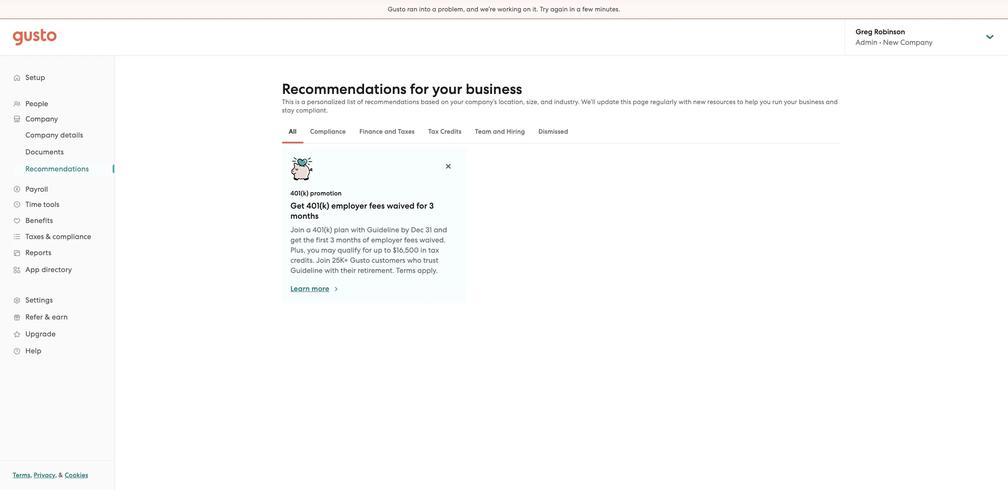 Task type: vqa. For each thing, say whether or not it's contained in the screenshot.
if for See if you qualify for R&D tax credits
no



Task type: locate. For each thing, give the bounding box(es) containing it.
1 vertical spatial &
[[45, 313, 50, 321]]

3 up the 31 at the top left of the page
[[429, 201, 434, 211]]

1 horizontal spatial to
[[737, 98, 744, 106]]

1 horizontal spatial guideline
[[367, 226, 399, 234]]

1 list from the top
[[0, 96, 114, 360]]

0 horizontal spatial fees
[[369, 201, 385, 211]]

recommendations inside recommendations for your business this is a personalized list of recommendations based on your company's location, size, and industry. we'll update this page regularly with new resources to help you run your business and stay compliant.
[[282, 80, 407, 98]]

0 horizontal spatial you
[[307, 246, 320, 255]]

fees left the waived at the left top
[[369, 201, 385, 211]]

new
[[693, 98, 706, 106]]

tax credits
[[428, 128, 462, 136]]

business up company's
[[466, 80, 522, 98]]

0 vertical spatial business
[[466, 80, 522, 98]]

0 vertical spatial to
[[737, 98, 744, 106]]

and inside 'button'
[[493, 128, 505, 136]]

& inside taxes & compliance dropdown button
[[46, 233, 51, 241]]

1 , from the left
[[30, 472, 32, 479]]

to right up
[[384, 246, 391, 255]]

tax
[[428, 128, 439, 136]]

0 vertical spatial 3
[[429, 201, 434, 211]]

employer up up
[[371, 236, 402, 244]]

terms down the who
[[396, 266, 416, 275]]

, left privacy
[[30, 472, 32, 479]]

for
[[410, 80, 429, 98], [417, 201, 427, 211], [363, 246, 372, 255]]

0 horizontal spatial taxes
[[25, 233, 44, 241]]

1 vertical spatial on
[[441, 98, 449, 106]]

1 vertical spatial join
[[316, 256, 330, 265]]

1 vertical spatial employer
[[371, 236, 402, 244]]

cookies
[[65, 472, 88, 479]]

& for compliance
[[46, 233, 51, 241]]

gusto ran into a problem, and we're working on it. try again in a few minutes.
[[388, 6, 620, 13]]

up
[[374, 246, 382, 255]]

with inside recommendations for your business this is a personalized list of recommendations based on your company's location, size, and industry. we'll update this page regularly with new resources to help you run your business and stay compliant.
[[679, 98, 692, 106]]

to inside join a 401(k) plan with guideline by dec 31 and get the first 3 months of employer fees waived. plus, you may qualify for up to $16,500 in tax credits. join 25k+ gusto customers who trust guideline with their retirement. terms apply.
[[384, 246, 391, 255]]

minutes.
[[595, 6, 620, 13]]

tax credits button
[[422, 122, 468, 142]]

0 horizontal spatial ,
[[30, 472, 32, 479]]

1 horizontal spatial you
[[760, 98, 771, 106]]

the
[[303, 236, 314, 244]]

1 vertical spatial fees
[[404, 236, 418, 244]]

business right run
[[799, 98, 824, 106]]

1 vertical spatial you
[[307, 246, 320, 255]]

& left cookies button
[[58, 472, 63, 479]]

time
[[25, 200, 42, 209]]

compliant.
[[296, 107, 328, 114]]

taxes & compliance
[[25, 233, 91, 241]]

terms link
[[13, 472, 30, 479]]

& down benefits "link"
[[46, 233, 51, 241]]

you down the
[[307, 246, 320, 255]]

401(k) up get at the top left of the page
[[291, 190, 309, 197]]

0 horizontal spatial months
[[291, 211, 319, 221]]

learn
[[291, 285, 310, 293]]

run
[[773, 98, 783, 106]]

stay
[[282, 107, 295, 114]]

location,
[[499, 98, 525, 106]]

for up "based"
[[410, 80, 429, 98]]

with right plan
[[351, 226, 365, 234]]

your
[[432, 80, 462, 98], [451, 98, 464, 106], [784, 98, 798, 106]]

payroll button
[[8, 182, 106, 197]]

a up the
[[306, 226, 311, 234]]

on left it.
[[523, 6, 531, 13]]

gusto left the ran
[[388, 6, 406, 13]]

1 horizontal spatial with
[[351, 226, 365, 234]]

0 horizontal spatial to
[[384, 246, 391, 255]]

0 vertical spatial join
[[291, 226, 305, 234]]

and inside button
[[384, 128, 396, 136]]

upgrade link
[[8, 327, 106, 342]]

your left company's
[[451, 98, 464, 106]]

& inside refer & earn link
[[45, 313, 50, 321]]

finance and taxes button
[[353, 122, 422, 142]]

0 horizontal spatial on
[[441, 98, 449, 106]]

0 vertical spatial company
[[901, 38, 933, 47]]

1 horizontal spatial taxes
[[398, 128, 415, 136]]

by
[[401, 226, 409, 234]]

1 vertical spatial company
[[25, 115, 58, 123]]

greg robinson admin • new company
[[856, 28, 933, 47]]

recommendations inside gusto navigation element
[[25, 165, 89, 173]]

list
[[0, 96, 114, 360], [0, 127, 114, 177]]

0 vertical spatial recommendations
[[282, 80, 407, 98]]

plus,
[[291, 246, 306, 255]]

retirement.
[[358, 266, 394, 275]]

0 vertical spatial employer
[[331, 201, 367, 211]]

terms
[[396, 266, 416, 275], [13, 472, 30, 479]]

1 horizontal spatial business
[[799, 98, 824, 106]]

learn more link
[[291, 284, 340, 294]]

1 horizontal spatial months
[[336, 236, 361, 244]]

0 horizontal spatial with
[[325, 266, 339, 275]]

0 vertical spatial you
[[760, 98, 771, 106]]

1 horizontal spatial in
[[570, 6, 575, 13]]

waived.
[[420, 236, 446, 244]]

1 vertical spatial to
[[384, 246, 391, 255]]

0 vertical spatial &
[[46, 233, 51, 241]]

people button
[[8, 96, 106, 111]]

is
[[295, 98, 300, 106]]

this
[[282, 98, 294, 106]]

& for earn
[[45, 313, 50, 321]]

1 horizontal spatial recommendations
[[282, 80, 407, 98]]

,
[[30, 472, 32, 479], [55, 472, 57, 479]]

guideline up up
[[367, 226, 399, 234]]

3 right first
[[330, 236, 334, 244]]

& left earn at bottom
[[45, 313, 50, 321]]

taxes up reports
[[25, 233, 44, 241]]

taxes
[[398, 128, 415, 136], [25, 233, 44, 241]]

your up "based"
[[432, 80, 462, 98]]

dec
[[411, 226, 424, 234]]

0 horizontal spatial 3
[[330, 236, 334, 244]]

to left help
[[737, 98, 744, 106]]

0 horizontal spatial join
[[291, 226, 305, 234]]

401(k) down promotion
[[307, 201, 329, 211]]

home image
[[13, 29, 57, 46]]

a right is
[[301, 98, 305, 106]]

2 vertical spatial with
[[325, 266, 339, 275]]

0 vertical spatial terms
[[396, 266, 416, 275]]

3
[[429, 201, 434, 211], [330, 236, 334, 244]]

company right new on the right top of the page
[[901, 38, 933, 47]]

1 horizontal spatial gusto
[[388, 6, 406, 13]]

employer
[[331, 201, 367, 211], [371, 236, 402, 244]]

3 inside join a 401(k) plan with guideline by dec 31 and get the first 3 months of employer fees waived. plus, you may qualify for up to $16,500 in tax credits. join 25k+ gusto customers who trust guideline with their retirement. terms apply.
[[330, 236, 334, 244]]

1 horizontal spatial 3
[[429, 201, 434, 211]]

of
[[357, 98, 363, 106], [363, 236, 369, 244]]

1 vertical spatial recommendations
[[25, 165, 89, 173]]

compliance
[[310, 128, 346, 136]]

hiring
[[507, 128, 525, 136]]

few
[[582, 6, 593, 13]]

1 vertical spatial in
[[421, 246, 427, 255]]

company inside dropdown button
[[25, 115, 58, 123]]

recommendations down documents link
[[25, 165, 89, 173]]

upgrade
[[25, 330, 56, 338]]

finance and taxes
[[360, 128, 415, 136]]

a
[[432, 6, 436, 13], [577, 6, 581, 13], [301, 98, 305, 106], [306, 226, 311, 234]]

1 vertical spatial gusto
[[350, 256, 370, 265]]

join up 'get'
[[291, 226, 305, 234]]

company
[[901, 38, 933, 47], [25, 115, 58, 123], [25, 131, 58, 139]]

0 vertical spatial taxes
[[398, 128, 415, 136]]

we're
[[480, 6, 496, 13]]

months down get at the top left of the page
[[291, 211, 319, 221]]

it.
[[533, 6, 538, 13]]

for inside recommendations for your business this is a personalized list of recommendations based on your company's location, size, and industry. we'll update this page regularly with new resources to help you run your business and stay compliant.
[[410, 80, 429, 98]]

for right the waived at the left top
[[417, 201, 427, 211]]

0 horizontal spatial in
[[421, 246, 427, 255]]

1 vertical spatial 3
[[330, 236, 334, 244]]

0 horizontal spatial employer
[[331, 201, 367, 211]]

of inside join a 401(k) plan with guideline by dec 31 and get the first 3 months of employer fees waived. plus, you may qualify for up to $16,500 in tax credits. join 25k+ gusto customers who trust guideline with their retirement. terms apply.
[[363, 236, 369, 244]]

taxes & compliance button
[[8, 229, 106, 244]]

working
[[498, 6, 522, 13]]

in left tax
[[421, 246, 427, 255]]

2 horizontal spatial with
[[679, 98, 692, 106]]

0 horizontal spatial terms
[[13, 472, 30, 479]]

dismissed
[[539, 128, 568, 136]]

plan
[[334, 226, 349, 234]]

regularly
[[650, 98, 677, 106]]

settings link
[[8, 293, 106, 308]]

who
[[407, 256, 422, 265]]

1 vertical spatial terms
[[13, 472, 30, 479]]

company for company
[[25, 115, 58, 123]]

2 vertical spatial for
[[363, 246, 372, 255]]

waived
[[387, 201, 415, 211]]

0 vertical spatial fees
[[369, 201, 385, 211]]

1 vertical spatial taxes
[[25, 233, 44, 241]]

join
[[291, 226, 305, 234], [316, 256, 330, 265]]

join down the may
[[316, 256, 330, 265]]

gusto down qualify
[[350, 256, 370, 265]]

2 vertical spatial 401(k)
[[313, 226, 332, 234]]

recommendations for recommendations
[[25, 165, 89, 173]]

1 vertical spatial for
[[417, 201, 427, 211]]

to inside recommendations for your business this is a personalized list of recommendations based on your company's location, size, and industry. we'll update this page regularly with new resources to help you run your business and stay compliant.
[[737, 98, 744, 106]]

admin
[[856, 38, 878, 47]]

401(k) up first
[[313, 226, 332, 234]]

try
[[540, 6, 549, 13]]

2 vertical spatial company
[[25, 131, 58, 139]]

benefits
[[25, 216, 53, 225]]

apply.
[[417, 266, 438, 275]]

you left run
[[760, 98, 771, 106]]

$16,500
[[393, 246, 419, 255]]

and inside join a 401(k) plan with guideline by dec 31 and get the first 3 months of employer fees waived. plus, you may qualify for up to $16,500 in tax credits. join 25k+ gusto customers who trust guideline with their retirement. terms apply.
[[434, 226, 447, 234]]

employer inside join a 401(k) plan with guideline by dec 31 and get the first 3 months of employer fees waived. plus, you may qualify for up to $16,500 in tax credits. join 25k+ gusto customers who trust guideline with their retirement. terms apply.
[[371, 236, 402, 244]]

0 horizontal spatial gusto
[[350, 256, 370, 265]]

in
[[570, 6, 575, 13], [421, 246, 427, 255]]

help
[[25, 347, 41, 355]]

, left cookies button
[[55, 472, 57, 479]]

terms left privacy
[[13, 472, 30, 479]]

you
[[760, 98, 771, 106], [307, 246, 320, 255]]

taxes left tax
[[398, 128, 415, 136]]

all
[[289, 128, 297, 136]]

1 horizontal spatial join
[[316, 256, 330, 265]]

with left new
[[679, 98, 692, 106]]

1 horizontal spatial ,
[[55, 472, 57, 479]]

company up documents
[[25, 131, 58, 139]]

months up qualify
[[336, 236, 361, 244]]

0 vertical spatial with
[[679, 98, 692, 106]]

problem,
[[438, 6, 465, 13]]

guideline down credits.
[[291, 266, 323, 275]]

1 vertical spatial months
[[336, 236, 361, 244]]

with down 25k+
[[325, 266, 339, 275]]

0 horizontal spatial recommendations
[[25, 165, 89, 173]]

2 list from the top
[[0, 127, 114, 177]]

guideline
[[367, 226, 399, 234], [291, 266, 323, 275]]

greg
[[856, 28, 873, 36]]

in right again
[[570, 6, 575, 13]]

fees up $16,500
[[404, 236, 418, 244]]

1 vertical spatial of
[[363, 236, 369, 244]]

1 horizontal spatial employer
[[371, 236, 402, 244]]

trust
[[423, 256, 438, 265]]

gusto
[[388, 6, 406, 13], [350, 256, 370, 265]]

list
[[347, 98, 356, 106]]

employer up plan
[[331, 201, 367, 211]]

company down people
[[25, 115, 58, 123]]

0 vertical spatial months
[[291, 211, 319, 221]]

0 vertical spatial for
[[410, 80, 429, 98]]

recommendations up list
[[282, 80, 407, 98]]

0 horizontal spatial guideline
[[291, 266, 323, 275]]

on right "based"
[[441, 98, 449, 106]]

company details link
[[15, 127, 106, 143]]

1 horizontal spatial fees
[[404, 236, 418, 244]]

1 horizontal spatial terms
[[396, 266, 416, 275]]

0 vertical spatial of
[[357, 98, 363, 106]]

fees
[[369, 201, 385, 211], [404, 236, 418, 244]]

on inside recommendations for your business this is a personalized list of recommendations based on your company's location, size, and industry. we'll update this page regularly with new resources to help you run your business and stay compliant.
[[441, 98, 449, 106]]

for left up
[[363, 246, 372, 255]]

for inside 401(k) promotion get 401(k) employer fees waived for 3 months
[[417, 201, 427, 211]]

1 horizontal spatial on
[[523, 6, 531, 13]]



Task type: describe. For each thing, give the bounding box(es) containing it.
recommendations for recommendations for your business this is a personalized list of recommendations based on your company's location, size, and industry. we'll update this page regularly with new resources to help you run your business and stay compliant.
[[282, 80, 407, 98]]

benefits link
[[8, 213, 106, 228]]

team and hiring button
[[468, 122, 532, 142]]

their
[[341, 266, 356, 275]]

1 vertical spatial guideline
[[291, 266, 323, 275]]

in inside join a 401(k) plan with guideline by dec 31 and get the first 3 months of employer fees waived. plus, you may qualify for up to $16,500 in tax credits. join 25k+ gusto customers who trust guideline with their retirement. terms apply.
[[421, 246, 427, 255]]

documents
[[25, 148, 64, 156]]

refer & earn
[[25, 313, 68, 321]]

a inside recommendations for your business this is a personalized list of recommendations based on your company's location, size, and industry. we'll update this page regularly with new resources to help you run your business and stay compliant.
[[301, 98, 305, 106]]

time tools
[[25, 200, 59, 209]]

tax
[[428, 246, 439, 255]]

•
[[880, 38, 882, 47]]

0 vertical spatial on
[[523, 6, 531, 13]]

recommendations
[[365, 98, 419, 106]]

you inside recommendations for your business this is a personalized list of recommendations based on your company's location, size, and industry. we'll update this page regularly with new resources to help you run your business and stay compliant.
[[760, 98, 771, 106]]

compliance
[[53, 233, 91, 241]]

credits.
[[291, 256, 315, 265]]

based
[[421, 98, 440, 106]]

new
[[883, 38, 899, 47]]

months inside join a 401(k) plan with guideline by dec 31 and get the first 3 months of employer fees waived. plus, you may qualify for up to $16,500 in tax credits. join 25k+ gusto customers who trust guideline with their retirement. terms apply.
[[336, 236, 361, 244]]

0 vertical spatial in
[[570, 6, 575, 13]]

0 vertical spatial guideline
[[367, 226, 399, 234]]

join a 401(k) plan with guideline by dec 31 and get the first 3 months of employer fees waived. plus, you may qualify for up to $16,500 in tax credits. join 25k+ gusto customers who trust guideline with their retirement. terms apply.
[[291, 226, 447, 275]]

app directory link
[[8, 262, 106, 277]]

3 inside 401(k) promotion get 401(k) employer fees waived for 3 months
[[429, 201, 434, 211]]

0 vertical spatial 401(k)
[[291, 190, 309, 197]]

learn more
[[291, 285, 329, 293]]

people
[[25, 100, 48, 108]]

gusto inside join a 401(k) plan with guideline by dec 31 and get the first 3 months of employer fees waived. plus, you may qualify for up to $16,500 in tax credits. join 25k+ gusto customers who trust guideline with their retirement. terms apply.
[[350, 256, 370, 265]]

terms , privacy , & cookies
[[13, 472, 88, 479]]

may
[[321, 246, 336, 255]]

again
[[551, 6, 568, 13]]

25k+
[[332, 256, 348, 265]]

a inside join a 401(k) plan with guideline by dec 31 and get the first 3 months of employer fees waived. plus, you may qualify for up to $16,500 in tax credits. join 25k+ gusto customers who trust guideline with their retirement. terms apply.
[[306, 226, 311, 234]]

team and hiring
[[475, 128, 525, 136]]

recommendations for your business this is a personalized list of recommendations based on your company's location, size, and industry. we'll update this page regularly with new resources to help you run your business and stay compliant.
[[282, 80, 838, 114]]

31
[[426, 226, 432, 234]]

2 , from the left
[[55, 472, 57, 479]]

finance
[[360, 128, 383, 136]]

taxes inside dropdown button
[[25, 233, 44, 241]]

refer & earn link
[[8, 310, 106, 325]]

settings
[[25, 296, 53, 305]]

this
[[621, 98, 631, 106]]

ran
[[407, 6, 418, 13]]

size,
[[527, 98, 539, 106]]

company button
[[8, 111, 106, 127]]

help
[[745, 98, 758, 106]]

robinson
[[875, 28, 905, 36]]

your right run
[[784, 98, 798, 106]]

gusto navigation element
[[0, 55, 114, 373]]

1 vertical spatial with
[[351, 226, 365, 234]]

months inside 401(k) promotion get 401(k) employer fees waived for 3 months
[[291, 211, 319, 221]]

employer inside 401(k) promotion get 401(k) employer fees waived for 3 months
[[331, 201, 367, 211]]

details
[[60, 131, 83, 139]]

for inside join a 401(k) plan with guideline by dec 31 and get the first 3 months of employer fees waived. plus, you may qualify for up to $16,500 in tax credits. join 25k+ gusto customers who trust guideline with their retirement. terms apply.
[[363, 246, 372, 255]]

a left few
[[577, 6, 581, 13]]

of inside recommendations for your business this is a personalized list of recommendations based on your company's location, size, and industry. we'll update this page regularly with new resources to help you run your business and stay compliant.
[[357, 98, 363, 106]]

tools
[[43, 200, 59, 209]]

list containing people
[[0, 96, 114, 360]]

compliance button
[[303, 122, 353, 142]]

terms inside join a 401(k) plan with guideline by dec 31 and get the first 3 months of employer fees waived. plus, you may qualify for up to $16,500 in tax credits. join 25k+ gusto customers who trust guideline with their retirement. terms apply.
[[396, 266, 416, 275]]

2 vertical spatial &
[[58, 472, 63, 479]]

cookies button
[[65, 471, 88, 481]]

setup
[[25, 73, 45, 82]]

documents link
[[15, 144, 106, 160]]

fees inside 401(k) promotion get 401(k) employer fees waived for 3 months
[[369, 201, 385, 211]]

page
[[633, 98, 649, 106]]

recommendations link
[[15, 161, 106, 177]]

earn
[[52, 313, 68, 321]]

we'll
[[582, 98, 596, 106]]

a right into
[[432, 6, 436, 13]]

help link
[[8, 343, 106, 359]]

0 horizontal spatial business
[[466, 80, 522, 98]]

company inside greg robinson admin • new company
[[901, 38, 933, 47]]

list containing company details
[[0, 127, 114, 177]]

dismissed button
[[532, 122, 575, 142]]

401(k) inside join a 401(k) plan with guideline by dec 31 and get the first 3 months of employer fees waived. plus, you may qualify for up to $16,500 in tax credits. join 25k+ gusto customers who trust guideline with their retirement. terms apply.
[[313, 226, 332, 234]]

payroll
[[25, 185, 48, 194]]

resources
[[708, 98, 736, 106]]

reports
[[25, 249, 51, 257]]

app
[[25, 266, 40, 274]]

customers
[[372, 256, 406, 265]]

company for company details
[[25, 131, 58, 139]]

setup link
[[8, 70, 106, 85]]

company's
[[465, 98, 497, 106]]

industry.
[[554, 98, 580, 106]]

1 vertical spatial 401(k)
[[307, 201, 329, 211]]

time tools button
[[8, 197, 106, 212]]

you inside join a 401(k) plan with guideline by dec 31 and get the first 3 months of employer fees waived. plus, you may qualify for up to $16,500 in tax credits. join 25k+ gusto customers who trust guideline with their retirement. terms apply.
[[307, 246, 320, 255]]

team
[[475, 128, 492, 136]]

all button
[[282, 122, 303, 142]]

fees inside join a 401(k) plan with guideline by dec 31 and get the first 3 months of employer fees waived. plus, you may qualify for up to $16,500 in tax credits. join 25k+ gusto customers who trust guideline with their retirement. terms apply.
[[404, 236, 418, 244]]

promotion
[[310, 190, 342, 197]]

refer
[[25, 313, 43, 321]]

credits
[[440, 128, 462, 136]]

1 vertical spatial business
[[799, 98, 824, 106]]

personalized
[[307, 98, 346, 106]]

privacy
[[34, 472, 55, 479]]

0 vertical spatial gusto
[[388, 6, 406, 13]]

app directory
[[25, 266, 72, 274]]

first
[[316, 236, 329, 244]]

get
[[291, 201, 305, 211]]

recommendation categories for your business tab list
[[282, 120, 841, 144]]

directory
[[41, 266, 72, 274]]

taxes inside button
[[398, 128, 415, 136]]



